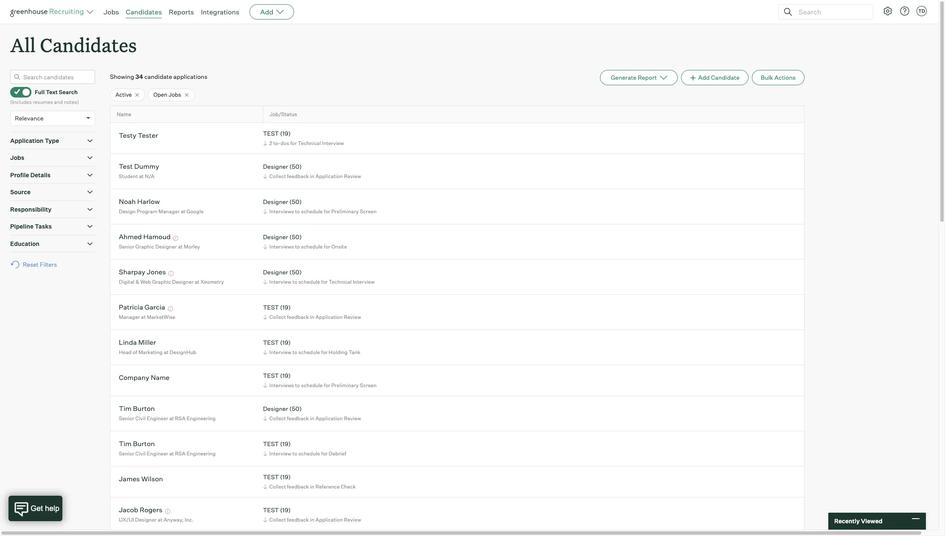Task type: vqa. For each thing, say whether or not it's contained in the screenshot.
the Screen in Interviews to schedule for Preliminary Screen link
no



Task type: describe. For each thing, give the bounding box(es) containing it.
n/a
[[145, 173, 155, 180]]

add for add candidate
[[699, 74, 710, 81]]

interview inside "test (19) 2 to-dos for technical interview"
[[322, 140, 344, 147]]

for for test (19) interviews to schedule for preliminary screen
[[324, 383, 331, 389]]

2
[[270, 140, 273, 147]]

schedule for test (19) interview to schedule for debrief
[[299, 451, 320, 457]]

notes)
[[64, 99, 79, 105]]

design
[[119, 209, 136, 215]]

tank
[[349, 350, 361, 356]]

of
[[133, 350, 137, 356]]

rsa for designer (50)
[[175, 416, 186, 422]]

designer (50) collect feedback in application review for dummy
[[263, 163, 361, 180]]

review for student at n/a
[[344, 173, 361, 180]]

student
[[119, 173, 138, 180]]

technical for (19)
[[298, 140, 321, 147]]

schedule for designer (50) interviews to schedule for preliminary screen
[[301, 209, 323, 215]]

garcia
[[145, 303, 165, 312]]

preliminary for (19)
[[332, 383, 359, 389]]

application type
[[10, 137, 59, 144]]

test (19) collect feedback in reference check
[[263, 474, 356, 491]]

jacob rogers
[[119, 507, 163, 515]]

tester
[[138, 131, 158, 140]]

profile details
[[10, 171, 51, 179]]

collect for manager at marketwise
[[270, 314, 286, 321]]

sharpay jones link
[[119, 268, 166, 278]]

hamoud
[[143, 233, 171, 241]]

rsa for test (19)
[[175, 451, 186, 457]]

for for designer (50) interviews to schedule for preliminary screen
[[324, 209, 331, 215]]

test (19) interviews to schedule for preliminary screen
[[263, 373, 377, 389]]

patricia garcia has been in application review for more than 5 days image
[[167, 307, 174, 312]]

test inside "test (19) 2 to-dos for technical interview"
[[263, 130, 279, 137]]

showing 34 candidate applications
[[110, 73, 208, 80]]

jones
[[147, 268, 166, 277]]

configure image
[[884, 6, 894, 16]]

engineering for designer (50)
[[187, 416, 216, 422]]

company
[[119, 374, 149, 382]]

linda miller head of marketing at designhub
[[119, 339, 197, 356]]

marketwise
[[147, 314, 176, 321]]

(includes
[[10, 99, 32, 105]]

application for manager at marketwise
[[316, 314, 343, 321]]

digital
[[119, 279, 135, 285]]

td button
[[916, 4, 929, 18]]

(19) for 2 to-dos for technical interview link
[[280, 130, 291, 137]]

schedule for test (19) interview to schedule for holding tank
[[299, 350, 320, 356]]

recently viewed
[[835, 518, 883, 526]]

application for student at n/a
[[316, 173, 343, 180]]

application for ux/ui designer at anyway, inc.
[[316, 517, 343, 524]]

jacob rogers has been in application review for more than 5 days image
[[164, 510, 172, 515]]

responsibility
[[10, 206, 51, 213]]

senior graphic designer at morley
[[119, 244, 200, 250]]

and
[[54, 99, 63, 105]]

2 to-dos for technical interview link
[[262, 139, 346, 147]]

to-
[[274, 140, 281, 147]]

resumes
[[33, 99, 53, 105]]

interview for designer (50) interview to schedule for technical interview
[[270, 279, 292, 285]]

preliminary for (50)
[[332, 209, 359, 215]]

patricia garcia
[[119, 303, 165, 312]]

senior for designer (50)
[[119, 416, 134, 422]]

recently
[[835, 518, 861, 526]]

actions
[[775, 74, 796, 81]]

interviews for designer (50) interviews to schedule for onsite
[[270, 244, 294, 250]]

ahmed hamoud
[[119, 233, 171, 241]]

to for test (19) interview to schedule for holding tank
[[293, 350, 298, 356]]

jacob rogers link
[[119, 507, 163, 516]]

civil for test (19)
[[136, 451, 146, 457]]

patricia garcia link
[[119, 303, 165, 313]]

for for designer (50) interviews to schedule for onsite
[[324, 244, 331, 250]]

tim for test
[[119, 440, 132, 449]]

tim for designer
[[119, 405, 132, 413]]

generate report
[[611, 74, 658, 81]]

james
[[119, 476, 140, 484]]

job/status
[[270, 111, 297, 118]]

at inside noah harlow design program manager at google
[[181, 209, 186, 215]]

collect inside test (19) collect feedback in reference check
[[270, 484, 286, 491]]

viewed
[[862, 518, 883, 526]]

noah harlow link
[[119, 198, 160, 207]]

review for senior civil engineer at rsa engineering
[[344, 416, 361, 422]]

collect for ux/ui designer at anyway, inc.
[[270, 517, 286, 524]]

in for ux/ui designer at anyway, inc.
[[310, 517, 315, 524]]

7 test from the top
[[263, 507, 279, 515]]

test inside test (19) interview to schedule for debrief
[[263, 441, 279, 448]]

anyway,
[[164, 517, 184, 524]]

collect feedback in application review link for ux/ui designer at anyway, inc.
[[262, 517, 364, 525]]

integrations
[[201, 8, 240, 16]]

at inside linda miller head of marketing at designhub
[[164, 350, 169, 356]]

digital & web graphic designer at xeometry
[[119, 279, 224, 285]]

(19) for interview to schedule for debrief link
[[280, 441, 291, 448]]

check
[[341, 484, 356, 491]]

interview for test (19) interview to schedule for debrief
[[270, 451, 292, 457]]

interviews for designer (50) interviews to schedule for preliminary screen
[[270, 209, 294, 215]]

(19) for collect feedback in reference check 'link'
[[280, 474, 291, 481]]

xeometry
[[201, 279, 224, 285]]

head
[[119, 350, 132, 356]]

test dummy student at n/a
[[119, 162, 159, 180]]

designer (50) interviews to schedule for onsite
[[263, 234, 347, 250]]

open jobs
[[154, 91, 181, 98]]

td button
[[918, 6, 928, 16]]

feedback for senior civil engineer at rsa engineering
[[287, 416, 309, 422]]

add candidate
[[699, 74, 740, 81]]

open
[[154, 91, 167, 98]]

(50) for noah harlow
[[290, 199, 302, 206]]

ahmed hamoud has been in onsite for more than 21 days image
[[172, 236, 180, 241]]

td
[[919, 8, 926, 14]]

wilson
[[141, 476, 163, 484]]

james wilson
[[119, 476, 163, 484]]

review for manager at marketwise
[[344, 314, 361, 321]]

marketing
[[138, 350, 163, 356]]

morley
[[184, 244, 200, 250]]

candidate reports are now available! apply filters and select "view in app" element
[[601, 70, 678, 85]]

test inside test (19) collect feedback in reference check
[[263, 474, 279, 481]]

0 horizontal spatial name
[[117, 111, 131, 118]]

Search text field
[[797, 6, 866, 18]]

senior for test (19)
[[119, 451, 134, 457]]

web
[[140, 279, 151, 285]]

details
[[30, 171, 51, 179]]

bulk
[[762, 74, 774, 81]]

bulk actions
[[762, 74, 796, 81]]

feedback for student at n/a
[[287, 173, 309, 180]]

pipeline
[[10, 223, 34, 230]]

(50) for tim burton
[[290, 406, 302, 413]]

tim burton link for test
[[119, 440, 155, 450]]

add candidate link
[[682, 70, 749, 85]]

all candidates
[[10, 32, 137, 57]]

34
[[136, 73, 143, 80]]

candidate
[[145, 73, 172, 80]]

ux/ui
[[119, 517, 134, 524]]

schedule for designer (50) interviews to schedule for onsite
[[301, 244, 323, 250]]

designer inside designer (50) interviews to schedule for preliminary screen
[[263, 199, 288, 206]]

collect feedback in reference check link
[[262, 483, 358, 491]]

in inside test (19) collect feedback in reference check
[[310, 484, 315, 491]]

0 vertical spatial candidates
[[126, 8, 162, 16]]

type
[[45, 137, 59, 144]]

interview for test (19) interview to schedule for holding tank
[[270, 350, 292, 356]]

interviews to schedule for onsite link
[[262, 243, 349, 251]]

sharpay jones
[[119, 268, 166, 277]]



Task type: locate. For each thing, give the bounding box(es) containing it.
3 review from the top
[[344, 416, 361, 422]]

test (19) collect feedback in application review down interview to schedule for technical interview link
[[263, 304, 361, 321]]

1 (50) from the top
[[290, 163, 302, 171]]

for inside designer (50) interview to schedule for technical interview
[[321, 279, 328, 285]]

application
[[10, 137, 44, 144], [316, 173, 343, 180], [316, 314, 343, 321], [316, 416, 343, 422], [316, 517, 343, 524]]

preliminary inside test (19) interviews to schedule for preliminary screen
[[332, 383, 359, 389]]

0 vertical spatial engineering
[[187, 416, 216, 422]]

1 civil from the top
[[136, 416, 146, 422]]

(19)
[[280, 130, 291, 137], [280, 304, 291, 312], [280, 340, 291, 347], [280, 373, 291, 380], [280, 441, 291, 448], [280, 474, 291, 481], [280, 507, 291, 515]]

manager right program
[[159, 209, 180, 215]]

1 vertical spatial engineering
[[187, 451, 216, 457]]

collect feedback in application review link down collect feedback in reference check 'link'
[[262, 517, 364, 525]]

harlow
[[137, 198, 160, 206]]

to inside designer (50) interviews to schedule for preliminary screen
[[295, 209, 300, 215]]

bulk actions link
[[753, 70, 805, 85]]

0 vertical spatial tim burton senior civil engineer at rsa engineering
[[119, 405, 216, 422]]

2 test from the top
[[263, 304, 279, 312]]

0 horizontal spatial manager
[[119, 314, 140, 321]]

1 vertical spatial civil
[[136, 451, 146, 457]]

for down interviews to schedule for onsite link
[[321, 279, 328, 285]]

designer (50) collect feedback in application review down 2 to-dos for technical interview link
[[263, 163, 361, 180]]

google
[[187, 209, 204, 215]]

technical
[[298, 140, 321, 147], [329, 279, 352, 285]]

0 horizontal spatial jobs
[[10, 154, 24, 161]]

to for designer (50) interview to schedule for technical interview
[[293, 279, 298, 285]]

0 vertical spatial test (19) collect feedback in application review
[[263, 304, 361, 321]]

in left reference
[[310, 484, 315, 491]]

feedback down collect feedback in reference check 'link'
[[287, 517, 309, 524]]

interviews inside designer (50) interviews to schedule for preliminary screen
[[270, 209, 294, 215]]

engineer for designer (50)
[[147, 416, 168, 422]]

1 engineering from the top
[[187, 416, 216, 422]]

(19) inside test (19) interviews to schedule for preliminary screen
[[280, 373, 291, 380]]

2 vertical spatial interviews
[[270, 383, 294, 389]]

schedule inside test (19) interview to schedule for holding tank
[[299, 350, 320, 356]]

2 vertical spatial senior
[[119, 451, 134, 457]]

tim burton senior civil engineer at rsa engineering for test
[[119, 440, 216, 457]]

3 senior from the top
[[119, 451, 134, 457]]

(19) inside test (19) interview to schedule for debrief
[[280, 441, 291, 448]]

designhub
[[170, 350, 197, 356]]

tim burton senior civil engineer at rsa engineering for designer
[[119, 405, 216, 422]]

2 horizontal spatial jobs
[[169, 91, 181, 98]]

(19) inside "test (19) 2 to-dos for technical interview"
[[280, 130, 291, 137]]

test (19) interview to schedule for holding tank
[[263, 340, 361, 356]]

search
[[59, 89, 78, 96]]

jacob
[[119, 507, 138, 515]]

schedule inside designer (50) interviews to schedule for preliminary screen
[[301, 209, 323, 215]]

senior down company
[[119, 416, 134, 422]]

test
[[119, 162, 133, 171]]

2 collect feedback in application review link from the top
[[262, 313, 364, 322]]

0 vertical spatial name
[[117, 111, 131, 118]]

manager inside noah harlow design program manager at google
[[159, 209, 180, 215]]

2 tim from the top
[[119, 440, 132, 449]]

civil down company name link
[[136, 416, 146, 422]]

senior down ahmed
[[119, 244, 134, 250]]

add for add
[[260, 8, 274, 16]]

add
[[260, 8, 274, 16], [699, 74, 710, 81]]

for down holding
[[324, 383, 331, 389]]

(50) down 2 to-dos for technical interview link
[[290, 163, 302, 171]]

designer inside designer (50) interview to schedule for technical interview
[[263, 269, 288, 276]]

senior up james in the left of the page
[[119, 451, 134, 457]]

0 vertical spatial senior
[[119, 244, 134, 250]]

filters
[[40, 261, 57, 269]]

screen for (19)
[[360, 383, 377, 389]]

holding
[[329, 350, 348, 356]]

1 test (19) collect feedback in application review from the top
[[263, 304, 361, 321]]

schedule up designer (50) interviews to schedule for onsite
[[301, 209, 323, 215]]

1 horizontal spatial name
[[151, 374, 170, 382]]

for inside "test (19) 2 to-dos for technical interview"
[[291, 140, 297, 147]]

1 senior from the top
[[119, 244, 134, 250]]

for right dos
[[291, 140, 297, 147]]

1 vertical spatial graphic
[[152, 279, 171, 285]]

2 rsa from the top
[[175, 451, 186, 457]]

schedule down interview to schedule for holding tank "link"
[[301, 383, 323, 389]]

application down reference
[[316, 517, 343, 524]]

for up designer (50) interviews to schedule for onsite
[[324, 209, 331, 215]]

2 interviews from the top
[[270, 244, 294, 250]]

reset
[[23, 261, 39, 269]]

in up test (19) interview to schedule for debrief on the bottom of page
[[310, 416, 315, 422]]

1 preliminary from the top
[[332, 209, 359, 215]]

screen inside test (19) interviews to schedule for preliminary screen
[[360, 383, 377, 389]]

feedback for ux/ui designer at anyway, inc.
[[287, 517, 309, 524]]

sharpay jones has been in technical interview for more than 14 days image
[[168, 272, 175, 277]]

collect feedback in application review link
[[262, 172, 364, 181], [262, 313, 364, 322], [262, 415, 364, 423], [262, 517, 364, 525]]

2 senior from the top
[[119, 416, 134, 422]]

interviews to schedule for preliminary screen link for (50)
[[262, 208, 379, 216]]

interviews for test (19) interviews to schedule for preliminary screen
[[270, 383, 294, 389]]

tim burton senior civil engineer at rsa engineering down company name link
[[119, 405, 216, 422]]

5 collect from the top
[[270, 517, 286, 524]]

1 tim from the top
[[119, 405, 132, 413]]

test inside test (19) interviews to schedule for preliminary screen
[[263, 373, 279, 380]]

4 collect feedback in application review link from the top
[[262, 517, 364, 525]]

1 vertical spatial rsa
[[175, 451, 186, 457]]

1 tim burton senior civil engineer at rsa engineering from the top
[[119, 405, 216, 422]]

test (19) collect feedback in application review for jacob rogers
[[263, 507, 361, 524]]

graphic
[[136, 244, 154, 250], [152, 279, 171, 285]]

civil
[[136, 416, 146, 422], [136, 451, 146, 457]]

1 interviews to schedule for preliminary screen link from the top
[[262, 208, 379, 216]]

feedback
[[287, 173, 309, 180], [287, 314, 309, 321], [287, 416, 309, 422], [287, 484, 309, 491], [287, 517, 309, 524]]

6 (19) from the top
[[280, 474, 291, 481]]

to down interviews to schedule for onsite link
[[293, 279, 298, 285]]

0 vertical spatial screen
[[360, 209, 377, 215]]

test (19) 2 to-dos for technical interview
[[263, 130, 344, 147]]

for left holding
[[321, 350, 328, 356]]

schedule left holding
[[299, 350, 320, 356]]

for left onsite
[[324, 244, 331, 250]]

engineer up 'wilson'
[[147, 451, 168, 457]]

engineering
[[187, 416, 216, 422], [187, 451, 216, 457]]

in for manager at marketwise
[[310, 314, 315, 321]]

5 (50) from the top
[[290, 406, 302, 413]]

schedule inside designer (50) interviews to schedule for onsite
[[301, 244, 323, 250]]

burton
[[133, 405, 155, 413], [133, 440, 155, 449]]

reset filters
[[23, 261, 57, 269]]

collect for senior civil engineer at rsa engineering
[[270, 416, 286, 422]]

civil for designer (50)
[[136, 416, 146, 422]]

noah harlow design program manager at google
[[119, 198, 204, 215]]

company name
[[119, 374, 170, 382]]

collect feedback in application review link up test (19) interview to schedule for holding tank
[[262, 313, 364, 322]]

1 interviews from the top
[[270, 209, 294, 215]]

2 collect from the top
[[270, 314, 286, 321]]

schedule inside test (19) interviews to schedule for preliminary screen
[[301, 383, 323, 389]]

engineer for test (19)
[[147, 451, 168, 457]]

1 screen from the top
[[360, 209, 377, 215]]

tim burton senior civil engineer at rsa engineering
[[119, 405, 216, 422], [119, 440, 216, 457]]

source
[[10, 189, 31, 196]]

add button
[[250, 4, 294, 20]]

1 vertical spatial screen
[[360, 383, 377, 389]]

collect feedback in application review link up test (19) interview to schedule for debrief on the bottom of page
[[262, 415, 364, 423]]

designer (50) collect feedback in application review down test (19) interviews to schedule for preliminary screen
[[263, 406, 361, 422]]

1 horizontal spatial manager
[[159, 209, 180, 215]]

ahmed hamoud link
[[119, 233, 171, 243]]

jobs right the open
[[169, 91, 181, 98]]

application for senior civil engineer at rsa engineering
[[316, 416, 343, 422]]

graphic down jones
[[152, 279, 171, 285]]

graphic down ahmed hamoud link
[[136, 244, 154, 250]]

0 vertical spatial civil
[[136, 416, 146, 422]]

1 vertical spatial tim burton link
[[119, 440, 155, 450]]

collect feedback in application review link for student at n/a
[[262, 172, 364, 181]]

full text search (includes resumes and notes)
[[10, 89, 79, 105]]

interviews to schedule for preliminary screen link down interview to schedule for holding tank "link"
[[262, 382, 379, 390]]

at
[[139, 173, 144, 180], [181, 209, 186, 215], [178, 244, 183, 250], [195, 279, 200, 285], [141, 314, 146, 321], [164, 350, 169, 356], [169, 416, 174, 422], [169, 451, 174, 457], [158, 517, 163, 524]]

for for test (19) interview to schedule for holding tank
[[321, 350, 328, 356]]

tim burton link for designer
[[119, 405, 155, 415]]

collect feedback in application review link for senior civil engineer at rsa engineering
[[262, 415, 364, 423]]

preliminary
[[332, 209, 359, 215], [332, 383, 359, 389]]

1 horizontal spatial add
[[699, 74, 710, 81]]

preliminary up onsite
[[332, 209, 359, 215]]

2 test (19) collect feedback in application review from the top
[[263, 507, 361, 524]]

designer
[[263, 163, 288, 171], [263, 199, 288, 206], [263, 234, 288, 241], [155, 244, 177, 250], [263, 269, 288, 276], [172, 279, 194, 285], [263, 406, 288, 413], [135, 517, 157, 524]]

to for designer (50) interviews to schedule for onsite
[[295, 244, 300, 250]]

(19) inside test (19) interview to schedule for holding tank
[[280, 340, 291, 347]]

for inside test (19) interviews to schedule for preliminary screen
[[324, 383, 331, 389]]

to up test (19) interviews to schedule for preliminary screen
[[293, 350, 298, 356]]

schedule for designer (50) interview to schedule for technical interview
[[299, 279, 320, 285]]

4 test from the top
[[263, 373, 279, 380]]

1 vertical spatial tim
[[119, 440, 132, 449]]

to inside test (19) interview to schedule for debrief
[[293, 451, 298, 457]]

feedback for manager at marketwise
[[287, 314, 309, 321]]

in up designer (50) interviews to schedule for preliminary screen
[[310, 173, 315, 180]]

engineer
[[147, 416, 168, 422], [147, 451, 168, 457]]

1 feedback from the top
[[287, 173, 309, 180]]

(50) down test (19) interviews to schedule for preliminary screen
[[290, 406, 302, 413]]

noah
[[119, 198, 136, 206]]

candidates right jobs link
[[126, 8, 162, 16]]

4 (50) from the top
[[290, 269, 302, 276]]

interviews to schedule for preliminary screen link up designer (50) interviews to schedule for onsite
[[262, 208, 379, 216]]

for inside designer (50) interviews to schedule for preliminary screen
[[324, 209, 331, 215]]

0 vertical spatial engineer
[[147, 416, 168, 422]]

schedule inside designer (50) interview to schedule for technical interview
[[299, 279, 320, 285]]

3 collect feedback in application review link from the top
[[262, 415, 364, 423]]

designer (50) collect feedback in application review for burton
[[263, 406, 361, 422]]

2 review from the top
[[344, 314, 361, 321]]

2 designer (50) collect feedback in application review from the top
[[263, 406, 361, 422]]

onsite
[[332, 244, 347, 250]]

1 vertical spatial senior
[[119, 416, 134, 422]]

1 vertical spatial preliminary
[[332, 383, 359, 389]]

1 vertical spatial test (19) collect feedback in application review
[[263, 507, 361, 524]]

schedule left onsite
[[301, 244, 323, 250]]

generate
[[611, 74, 637, 81]]

tim up james in the left of the page
[[119, 440, 132, 449]]

manager down patricia
[[119, 314, 140, 321]]

full
[[35, 89, 45, 96]]

1 rsa from the top
[[175, 416, 186, 422]]

collect feedback in application review link up designer (50) interviews to schedule for preliminary screen
[[262, 172, 364, 181]]

to up test (19) collect feedback in reference check
[[293, 451, 298, 457]]

tasks
[[35, 223, 52, 230]]

for for designer (50) interview to schedule for technical interview
[[321, 279, 328, 285]]

tim down company
[[119, 405, 132, 413]]

inc.
[[185, 517, 194, 524]]

2 engineer from the top
[[147, 451, 168, 457]]

4 feedback from the top
[[287, 484, 309, 491]]

test dummy link
[[119, 162, 159, 172]]

technical inside "test (19) 2 to-dos for technical interview"
[[298, 140, 321, 147]]

linda miller link
[[119, 339, 156, 349]]

civil up james wilson
[[136, 451, 146, 457]]

tim burton link down company
[[119, 405, 155, 415]]

ahmed
[[119, 233, 142, 241]]

to down interview to schedule for holding tank "link"
[[295, 383, 300, 389]]

1 horizontal spatial jobs
[[104, 8, 119, 16]]

reports link
[[169, 8, 194, 16]]

schedule for test (19) interviews to schedule for preliminary screen
[[301, 383, 323, 389]]

add inside popup button
[[260, 8, 274, 16]]

3 feedback from the top
[[287, 416, 309, 422]]

engineer down company name link
[[147, 416, 168, 422]]

0 vertical spatial graphic
[[136, 244, 154, 250]]

in for senior civil engineer at rsa engineering
[[310, 416, 315, 422]]

designer (50) interview to schedule for technical interview
[[263, 269, 375, 285]]

2 screen from the top
[[360, 383, 377, 389]]

feedback up test (19) interview to schedule for holding tank
[[287, 314, 309, 321]]

1 burton from the top
[[133, 405, 155, 413]]

1 in from the top
[[310, 173, 315, 180]]

2 engineering from the top
[[187, 451, 216, 457]]

1 vertical spatial interviews
[[270, 244, 294, 250]]

feedback inside test (19) collect feedback in reference check
[[287, 484, 309, 491]]

interviews to schedule for preliminary screen link
[[262, 208, 379, 216], [262, 382, 379, 390]]

3 (50) from the top
[[290, 234, 302, 241]]

schedule up test (19) collect feedback in reference check
[[299, 451, 320, 457]]

to inside test (19) interview to schedule for holding tank
[[293, 350, 298, 356]]

preliminary inside designer (50) interviews to schedule for preliminary screen
[[332, 209, 359, 215]]

(50) inside designer (50) interview to schedule for technical interview
[[290, 269, 302, 276]]

showing
[[110, 73, 134, 80]]

(19) for collect feedback in application review link associated with manager at marketwise
[[280, 304, 291, 312]]

(19) for collect feedback in application review link associated with ux/ui designer at anyway, inc.
[[280, 507, 291, 515]]

all
[[10, 32, 36, 57]]

5 (19) from the top
[[280, 441, 291, 448]]

(19) inside test (19) collect feedback in reference check
[[280, 474, 291, 481]]

1 vertical spatial name
[[151, 374, 170, 382]]

to up designer (50) interviews to schedule for onsite
[[295, 209, 300, 215]]

burton down company name link
[[133, 405, 155, 413]]

1 review from the top
[[344, 173, 361, 180]]

to up designer (50) interview to schedule for technical interview
[[295, 244, 300, 250]]

in down collect feedback in reference check 'link'
[[310, 517, 315, 524]]

1 collect feedback in application review link from the top
[[262, 172, 364, 181]]

3 (19) from the top
[[280, 340, 291, 347]]

for inside test (19) interview to schedule for debrief
[[321, 451, 328, 457]]

1 vertical spatial designer (50) collect feedback in application review
[[263, 406, 361, 422]]

burton for test
[[133, 440, 155, 449]]

profile
[[10, 171, 29, 179]]

sharpay
[[119, 268, 145, 277]]

program
[[137, 209, 158, 215]]

candidates link
[[126, 8, 162, 16]]

(50) up interviews to schedule for onsite link
[[290, 234, 302, 241]]

to inside designer (50) interview to schedule for technical interview
[[293, 279, 298, 285]]

2 (19) from the top
[[280, 304, 291, 312]]

1 vertical spatial tim burton senior civil engineer at rsa engineering
[[119, 440, 216, 457]]

feedback down 2 to-dos for technical interview link
[[287, 173, 309, 180]]

Search candidates field
[[10, 70, 95, 84]]

for for test (19) 2 to-dos for technical interview
[[291, 140, 297, 147]]

2 burton from the top
[[133, 440, 155, 449]]

0 horizontal spatial technical
[[298, 140, 321, 147]]

technical down onsite
[[329, 279, 352, 285]]

patricia
[[119, 303, 143, 312]]

1 vertical spatial engineer
[[147, 451, 168, 457]]

0 vertical spatial tim burton link
[[119, 405, 155, 415]]

to for test (19) interviews to schedule for preliminary screen
[[295, 383, 300, 389]]

rsa
[[175, 416, 186, 422], [175, 451, 186, 457]]

0 vertical spatial burton
[[133, 405, 155, 413]]

burton up james wilson
[[133, 440, 155, 449]]

1 vertical spatial burton
[[133, 440, 155, 449]]

schedule
[[301, 209, 323, 215], [301, 244, 323, 250], [299, 279, 320, 285], [299, 350, 320, 356], [301, 383, 323, 389], [299, 451, 320, 457]]

to inside test (19) interviews to schedule for preliminary screen
[[295, 383, 300, 389]]

1 vertical spatial manager
[[119, 314, 140, 321]]

1 tim burton link from the top
[[119, 405, 155, 415]]

(50) for test dummy
[[290, 163, 302, 171]]

0 vertical spatial designer (50) collect feedback in application review
[[263, 163, 361, 180]]

(50) inside designer (50) interviews to schedule for preliminary screen
[[290, 199, 302, 206]]

checkmark image
[[14, 89, 20, 95]]

engineering for test (19)
[[187, 451, 216, 457]]

to for test (19) interview to schedule for debrief
[[293, 451, 298, 457]]

7 (19) from the top
[[280, 507, 291, 515]]

interview inside test (19) interview to schedule for debrief
[[270, 451, 292, 457]]

(19) for (19)'s interviews to schedule for preliminary screen link
[[280, 373, 291, 380]]

to inside designer (50) interviews to schedule for onsite
[[295, 244, 300, 250]]

collect for student at n/a
[[270, 173, 286, 180]]

test inside test (19) interview to schedule for holding tank
[[263, 340, 279, 347]]

interview to schedule for debrief link
[[262, 450, 349, 458]]

0 vertical spatial add
[[260, 8, 274, 16]]

tim burton link
[[119, 405, 155, 415], [119, 440, 155, 450]]

collect feedback in application review link for manager at marketwise
[[262, 313, 364, 322]]

testy
[[119, 131, 136, 140]]

1 horizontal spatial technical
[[329, 279, 352, 285]]

1 test from the top
[[263, 130, 279, 137]]

burton for designer
[[133, 405, 155, 413]]

1 vertical spatial candidates
[[40, 32, 137, 57]]

schedule inside test (19) interview to schedule for debrief
[[299, 451, 320, 457]]

0 horizontal spatial add
[[260, 8, 274, 16]]

2 tim burton senior civil engineer at rsa engineering from the top
[[119, 440, 216, 457]]

interview inside test (19) interview to schedule for holding tank
[[270, 350, 292, 356]]

reports
[[169, 8, 194, 16]]

feedback left reference
[[287, 484, 309, 491]]

name right company
[[151, 374, 170, 382]]

0 vertical spatial technical
[[298, 140, 321, 147]]

test (19) collect feedback in application review
[[263, 304, 361, 321], [263, 507, 361, 524]]

integrations link
[[201, 8, 240, 16]]

candidates down jobs link
[[40, 32, 137, 57]]

feedback up test (19) interview to schedule for debrief on the bottom of page
[[287, 416, 309, 422]]

testy tester link
[[119, 131, 158, 141]]

1 vertical spatial technical
[[329, 279, 352, 285]]

schedule down interviews to schedule for onsite link
[[299, 279, 320, 285]]

1 vertical spatial add
[[699, 74, 710, 81]]

(50) inside designer (50) interviews to schedule for onsite
[[290, 234, 302, 241]]

interviews to schedule for preliminary screen link for (19)
[[262, 382, 379, 390]]

3 test from the top
[[263, 340, 279, 347]]

0 vertical spatial interviews to schedule for preliminary screen link
[[262, 208, 379, 216]]

pipeline tasks
[[10, 223, 52, 230]]

5 test from the top
[[263, 441, 279, 448]]

test (19) collect feedback in application review down collect feedback in reference check 'link'
[[263, 507, 361, 524]]

2 preliminary from the top
[[332, 383, 359, 389]]

technical right dos
[[298, 140, 321, 147]]

4 in from the top
[[310, 484, 315, 491]]

screen for (50)
[[360, 209, 377, 215]]

in up test (19) interview to schedule for holding tank
[[310, 314, 315, 321]]

1 vertical spatial jobs
[[169, 91, 181, 98]]

0 vertical spatial rsa
[[175, 416, 186, 422]]

relevance option
[[15, 115, 44, 122]]

name
[[117, 111, 131, 118], [151, 374, 170, 382]]

review for ux/ui designer at anyway, inc.
[[344, 517, 361, 524]]

james wilson link
[[119, 476, 163, 485]]

jobs up profile
[[10, 154, 24, 161]]

6 test from the top
[[263, 474, 279, 481]]

5 feedback from the top
[[287, 517, 309, 524]]

for
[[291, 140, 297, 147], [324, 209, 331, 215], [324, 244, 331, 250], [321, 279, 328, 285], [321, 350, 328, 356], [324, 383, 331, 389], [321, 451, 328, 457]]

1 collect from the top
[[270, 173, 286, 180]]

for left debrief
[[321, 451, 328, 457]]

report
[[638, 74, 658, 81]]

application up debrief
[[316, 416, 343, 422]]

0 vertical spatial interviews
[[270, 209, 294, 215]]

1 (19) from the top
[[280, 130, 291, 137]]

interviews
[[270, 209, 294, 215], [270, 244, 294, 250], [270, 383, 294, 389]]

designer inside designer (50) interviews to schedule for onsite
[[263, 234, 288, 241]]

screen inside designer (50) interviews to schedule for preliminary screen
[[360, 209, 377, 215]]

4 collect from the top
[[270, 484, 286, 491]]

0 vertical spatial jobs
[[104, 8, 119, 16]]

tim burton senior civil engineer at rsa engineering up 'wilson'
[[119, 440, 216, 457]]

1 designer (50) collect feedback in application review from the top
[[263, 163, 361, 180]]

tim burton link up james wilson
[[119, 440, 155, 450]]

2 (50) from the top
[[290, 199, 302, 206]]

5 in from the top
[[310, 517, 315, 524]]

1 engineer from the top
[[147, 416, 168, 422]]

2 tim burton link from the top
[[119, 440, 155, 450]]

for inside designer (50) interviews to schedule for onsite
[[324, 244, 331, 250]]

0 vertical spatial tim
[[119, 405, 132, 413]]

interviews inside test (19) interviews to schedule for preliminary screen
[[270, 383, 294, 389]]

2 vertical spatial jobs
[[10, 154, 24, 161]]

2 civil from the top
[[136, 451, 146, 457]]

manager
[[159, 209, 180, 215], [119, 314, 140, 321]]

3 collect from the top
[[270, 416, 286, 422]]

for for test (19) interview to schedule for debrief
[[321, 451, 328, 457]]

2 feedback from the top
[[287, 314, 309, 321]]

(50) up designer (50) interviews to schedule for onsite
[[290, 199, 302, 206]]

greenhouse recruiting image
[[10, 7, 87, 17]]

test (19) collect feedback in application review for patricia garcia
[[263, 304, 361, 321]]

2 in from the top
[[310, 314, 315, 321]]

linda
[[119, 339, 137, 347]]

application down relevance
[[10, 137, 44, 144]]

to for designer (50) interviews to schedule for preliminary screen
[[295, 209, 300, 215]]

application up test (19) interview to schedule for holding tank
[[316, 314, 343, 321]]

(19) for interview to schedule for holding tank "link"
[[280, 340, 291, 347]]

jobs left candidates link
[[104, 8, 119, 16]]

preliminary down holding
[[332, 383, 359, 389]]

0 vertical spatial preliminary
[[332, 209, 359, 215]]

for inside test (19) interview to schedule for holding tank
[[321, 350, 328, 356]]

(50) up interview to schedule for technical interview link
[[290, 269, 302, 276]]

in for student at n/a
[[310, 173, 315, 180]]

technical for (50)
[[329, 279, 352, 285]]

3 in from the top
[[310, 416, 315, 422]]

technical inside designer (50) interview to schedule for technical interview
[[329, 279, 352, 285]]

4 (19) from the top
[[280, 373, 291, 380]]

at inside test dummy student at n/a
[[139, 173, 144, 180]]

application up designer (50) interviews to schedule for preliminary screen
[[316, 173, 343, 180]]

company name link
[[119, 374, 170, 384]]

0 vertical spatial manager
[[159, 209, 180, 215]]

name down active
[[117, 111, 131, 118]]

ux/ui designer at anyway, inc.
[[119, 517, 194, 524]]

interview to schedule for holding tank link
[[262, 349, 363, 357]]

1 vertical spatial interviews to schedule for preliminary screen link
[[262, 382, 379, 390]]

tim
[[119, 405, 132, 413], [119, 440, 132, 449]]

2 interviews to schedule for preliminary screen link from the top
[[262, 382, 379, 390]]

dos
[[281, 140, 290, 147]]

3 interviews from the top
[[270, 383, 294, 389]]

interviews inside designer (50) interviews to schedule for onsite
[[270, 244, 294, 250]]

4 review from the top
[[344, 517, 361, 524]]



